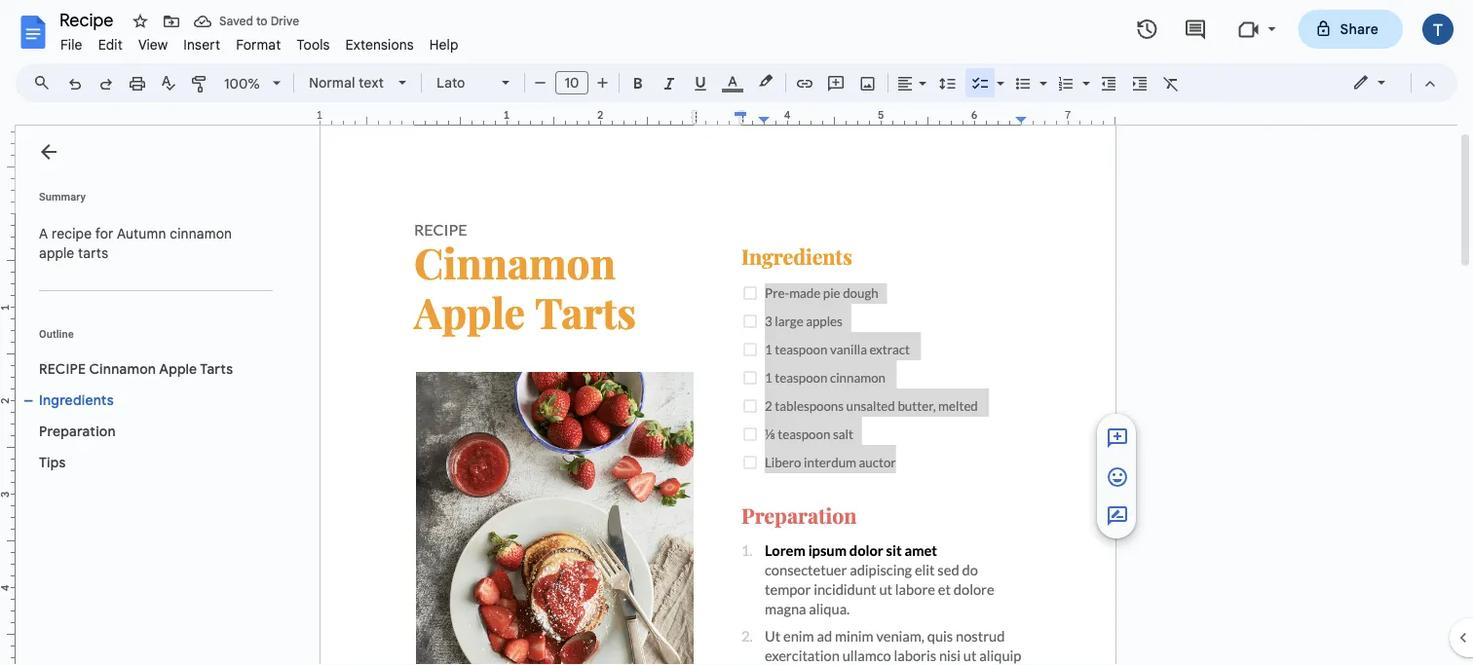 Task type: describe. For each thing, give the bounding box(es) containing it.
ingredients
[[39, 392, 114, 409]]

to
[[256, 14, 268, 29]]

extensions
[[346, 36, 414, 53]]

Star checkbox
[[127, 8, 154, 35]]

file
[[60, 36, 82, 53]]

Rename text field
[[53, 8, 125, 31]]

checklist menu image
[[992, 70, 1005, 77]]

recipe cinnamon apple tarts
[[39, 361, 233, 378]]

normal
[[309, 74, 355, 91]]

drive
[[271, 14, 299, 29]]

font list. lato selected. option
[[437, 69, 490, 96]]

menu bar banner
[[0, 0, 1474, 666]]

bulleted list menu image
[[1035, 70, 1048, 77]]

a recipe for autumn cinnamon apple tarts
[[39, 225, 236, 262]]

1
[[316, 109, 323, 122]]

highlight color image
[[755, 69, 777, 93]]

edit
[[98, 36, 123, 53]]

lato
[[437, 74, 465, 91]]

styles list. normal text selected. option
[[309, 69, 387, 96]]

tarts
[[200, 361, 233, 378]]

insert
[[184, 36, 220, 53]]

1 size image from the top
[[1106, 427, 1130, 450]]

insert image image
[[857, 69, 880, 96]]

Menus field
[[24, 69, 67, 96]]

saved to drive button
[[189, 8, 304, 35]]

align & indent image
[[895, 69, 917, 96]]

format
[[236, 36, 281, 53]]

Zoom text field
[[219, 70, 266, 97]]

text
[[359, 74, 384, 91]]

tips
[[39, 454, 66, 471]]

Font size field
[[556, 71, 597, 96]]

2 size image from the top
[[1106, 466, 1130, 489]]

recipe
[[52, 225, 92, 242]]

summary heading
[[39, 189, 86, 205]]

for
[[95, 225, 114, 242]]



Task type: locate. For each thing, give the bounding box(es) containing it.
application containing share
[[0, 0, 1474, 666]]

cinnamon
[[170, 225, 232, 242]]

help
[[430, 36, 459, 53]]

normal text
[[309, 74, 384, 91]]

help menu item
[[422, 33, 467, 56]]

saved to drive
[[219, 14, 299, 29]]

insert menu item
[[176, 33, 228, 56]]

1 vertical spatial size image
[[1106, 466, 1130, 489]]

view menu item
[[131, 33, 176, 56]]

view
[[138, 36, 168, 53]]

main toolbar
[[58, 0, 1187, 403]]

Zoom field
[[216, 69, 289, 99]]

preparation
[[39, 423, 116, 440]]

application
[[0, 0, 1474, 666]]

summary element
[[29, 214, 273, 273]]

0 vertical spatial size image
[[1106, 427, 1130, 450]]

menu bar containing file
[[53, 25, 467, 58]]

file menu item
[[53, 33, 90, 56]]

saved
[[219, 14, 253, 29]]

tarts
[[78, 245, 108, 262]]

tools
[[297, 36, 330, 53]]

size image
[[1106, 427, 1130, 450], [1106, 466, 1130, 489]]

top margin image
[[0, 121, 15, 219]]

apple
[[159, 361, 197, 378]]

mode and view toolbar
[[1338, 63, 1446, 102]]

menu bar
[[53, 25, 467, 58]]

apple
[[39, 245, 74, 262]]

left margin image
[[321, 110, 419, 125]]

tools menu item
[[289, 33, 338, 56]]

numbered list menu image
[[1078, 70, 1091, 77]]

recipe
[[39, 361, 86, 378]]

outline heading
[[16, 327, 281, 354]]

share button
[[1299, 10, 1404, 49]]

outline
[[39, 328, 74, 340]]

a
[[39, 225, 48, 242]]

text color image
[[722, 69, 744, 93]]

extensions menu item
[[338, 33, 422, 56]]

edit menu item
[[90, 33, 131, 56]]

Font size text field
[[557, 71, 588, 95]]

summary
[[39, 191, 86, 203]]

right margin image
[[1017, 110, 1115, 125]]

autumn
[[117, 225, 166, 242]]

document outline element
[[16, 126, 281, 666]]

share
[[1341, 20, 1379, 38]]

cinnamon
[[89, 361, 156, 378]]

line & paragraph spacing image
[[937, 69, 960, 96]]

format menu item
[[228, 33, 289, 56]]

size image
[[1106, 505, 1130, 528]]

menu bar inside menu bar banner
[[53, 25, 467, 58]]



Task type: vqa. For each thing, say whether or not it's contained in the screenshot.
the "newsletter" element on the top
no



